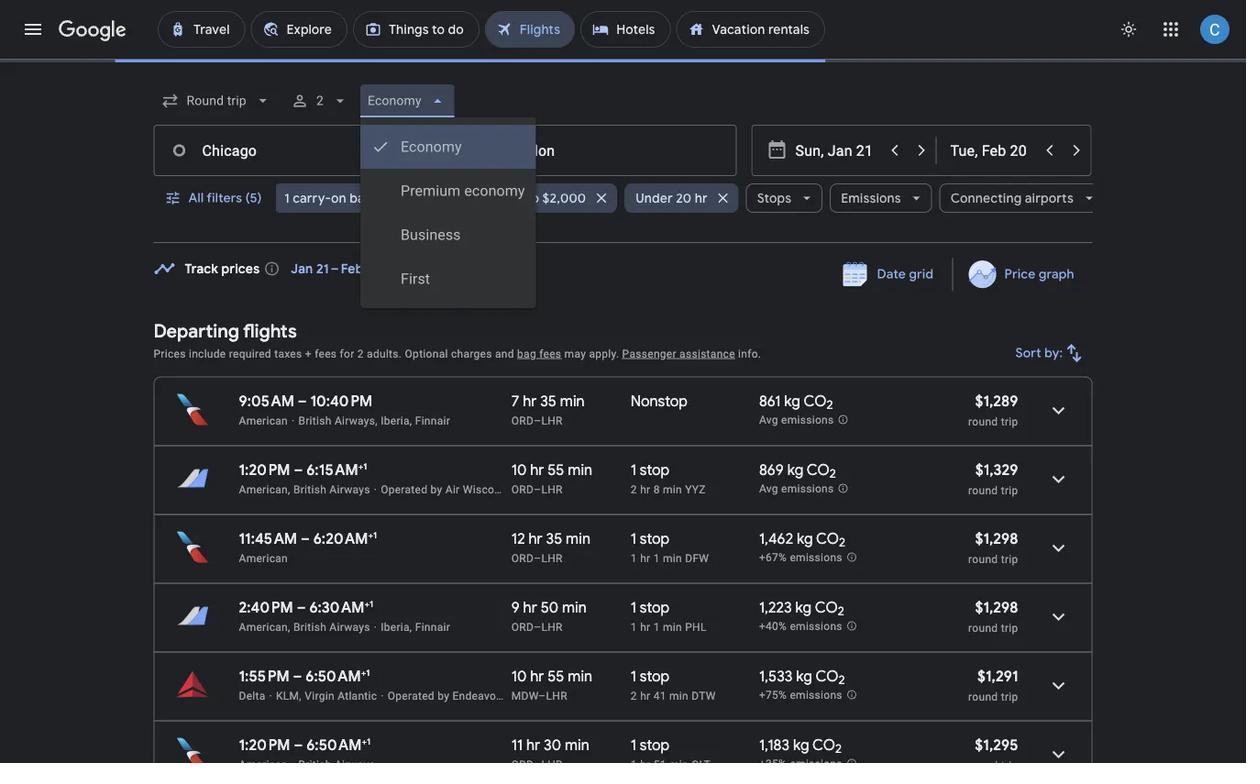 Task type: locate. For each thing, give the bounding box(es) containing it.
air
[[446, 483, 460, 496], [503, 689, 518, 702]]

operated right atlantic at left bottom
[[388, 689, 435, 702]]

min up eagle
[[568, 460, 593, 479]]

1 vertical spatial finnair
[[415, 621, 450, 633]]

2 $1,298 round trip from the top
[[969, 598, 1019, 634]]

5 stop from the top
[[640, 736, 670, 754]]

kg up +67% emissions
[[797, 529, 813, 548]]

ord inside 12 hr 35 min ord – lhr
[[512, 552, 534, 565]]

co inside 1,223 kg co 2
[[815, 598, 838, 617]]

trip for 1,462
[[1001, 553, 1019, 565]]

kg inside 1,223 kg co 2
[[796, 598, 812, 617]]

1 vertical spatial airways
[[330, 621, 370, 633]]

Arrival time: 6:20 AM on  Monday, January 22. text field
[[313, 529, 377, 548]]

1 inside 1:55 pm – 6:50 am + 1
[[366, 667, 370, 678]]

10 inside "10 hr 55 min ord – lhr"
[[512, 460, 527, 479]]

leaves o'hare international airport at 1:20 pm on sunday, january 21 and arrives at heathrow airport at 6:50 am on monday, january 22. element
[[239, 736, 371, 754]]

prices
[[222, 260, 260, 277]]

loading results progress bar
[[0, 59, 1247, 62]]

kg up +40% emissions
[[796, 598, 812, 617]]

2 inside popup button
[[316, 93, 324, 108]]

hr inside 1 stop 1 hr 1 min dfw
[[640, 552, 651, 565]]

35
[[540, 392, 557, 410], [546, 529, 563, 548]]

co up +75% emissions
[[816, 667, 839, 686]]

min left dfw
[[663, 552, 682, 565]]

min down may
[[560, 392, 585, 410]]

1 stop
[[631, 736, 670, 754]]

kg up +75% emissions
[[796, 667, 813, 686]]

1291 US dollars text field
[[978, 667, 1019, 686]]

1,462
[[759, 529, 794, 548]]

hr inside 7 hr 35 min ord – lhr
[[523, 392, 537, 410]]

co right 861
[[804, 392, 827, 410]]

1 trip from the top
[[1001, 415, 1019, 428]]

+ inside 2:40 pm – 6:30 am + 1
[[365, 598, 370, 609]]

stop inside 1 stop 1 hr 1 min dfw
[[640, 529, 670, 548]]

6:50 am up klm, virgin atlantic
[[306, 667, 361, 686]]

 image
[[374, 483, 377, 496], [374, 621, 377, 633], [269, 689, 272, 702]]

1
[[284, 190, 289, 206], [363, 460, 367, 472], [631, 460, 637, 479], [373, 529, 377, 541], [631, 529, 637, 548], [631, 552, 637, 565], [654, 552, 660, 565], [370, 598, 373, 609], [631, 598, 637, 617], [631, 621, 637, 633], [654, 621, 660, 633], [366, 667, 370, 678], [631, 667, 637, 686], [367, 736, 371, 747], [631, 736, 637, 754]]

british for 6:30 am
[[293, 621, 327, 633]]

2 american, british airways from the top
[[239, 621, 370, 633]]

operated down british airways, iberia, finnair
[[381, 483, 428, 496]]

1 stop flight. element up "41"
[[631, 667, 670, 688]]

lhr inside 9 hr 50 min ord – lhr
[[542, 621, 563, 633]]

$1,298 round trip up 1298 us dollars text field
[[969, 529, 1019, 565]]

1 vertical spatial american, british airways
[[239, 621, 370, 633]]

trip
[[1001, 415, 1019, 428], [1001, 484, 1019, 497], [1001, 553, 1019, 565], [1001, 621, 1019, 634], [1001, 690, 1019, 703]]

hr inside "10 hr 55 min ord – lhr"
[[530, 460, 544, 479]]

klm, virgin atlantic
[[276, 689, 377, 702]]

10 inside 10 hr 55 min mdw – lhr
[[512, 667, 527, 686]]

1 $1,298 round trip from the top
[[969, 529, 1019, 565]]

2 vertical spatial british
[[293, 621, 327, 633]]

1 stop flight. element for 1,533
[[631, 667, 670, 688]]

trip for 1,223
[[1001, 621, 1019, 634]]

1 stop flight. element down "41"
[[631, 736, 670, 757]]

1 total duration 10 hr 55 min. element from the top
[[512, 460, 631, 482]]

2 inside 1,183 kg co 2
[[836, 741, 842, 757]]

charges
[[451, 347, 492, 360]]

1 ord from the top
[[512, 414, 534, 427]]

55 inside "10 hr 55 min ord – lhr"
[[548, 460, 565, 479]]

leaves o'hare international airport at 9:05 am on sunday, january 21 and arrives at heathrow airport at 10:40 pm on sunday, january 21. element
[[239, 392, 373, 410]]

lhr inside 7 hr 35 min ord – lhr
[[542, 414, 563, 427]]

Departure time: 1:20 PM. text field
[[239, 460, 290, 479], [239, 736, 290, 754]]

1 vertical spatial total duration 10 hr 55 min. element
[[512, 667, 631, 688]]

total duration 10 hr 55 min. element for 869
[[512, 460, 631, 482]]

departure time: 1:20 pm. text field left 6:15 am
[[239, 460, 290, 479]]

departing
[[154, 319, 239, 343]]

10 up mdw
[[512, 667, 527, 686]]

1 vertical spatial $1,298
[[975, 598, 1019, 617]]

2 total duration 10 hr 55 min. element from the top
[[512, 667, 631, 688]]

1 vertical spatial 6:50 am
[[306, 736, 362, 754]]

4 ord from the top
[[512, 621, 534, 633]]

layover (1 of 1) is a 2 hr 41 min layover at detroit metropolitan wayne county airport in detroit. element
[[631, 688, 750, 703]]

round for 1,533
[[969, 690, 998, 703]]

0 horizontal spatial fees
[[315, 347, 337, 360]]

round inside $1,329 round trip
[[969, 484, 998, 497]]

3 round from the top
[[969, 553, 998, 565]]

1,223
[[759, 598, 792, 617]]

6:20 am
[[313, 529, 368, 548]]

+ for 1,183
[[362, 736, 367, 747]]

1 vertical spatial british
[[293, 483, 327, 496]]

american, british airways for 6:15 am
[[239, 483, 370, 496]]

stop inside 1 stop 2 hr 41 min dtw
[[640, 667, 670, 686]]

2 finnair from the top
[[415, 621, 450, 633]]

delta right dba
[[546, 689, 572, 702]]

1 55 from the top
[[548, 460, 565, 479]]

all filters (5) button
[[154, 176, 277, 220]]

3 1 stop flight. element from the top
[[631, 598, 670, 620]]

0 horizontal spatial air
[[446, 483, 460, 496]]

1,533
[[759, 667, 793, 686]]

0 vertical spatial bag
[[349, 190, 372, 206]]

1 departure time: 1:20 pm. text field from the top
[[239, 460, 290, 479]]

0 vertical spatial avg emissions
[[759, 414, 834, 427]]

1298 US dollars text field
[[975, 598, 1019, 617]]

9:05 am – 10:40 pm
[[239, 392, 373, 410]]

35 inside 12 hr 35 min ord – lhr
[[546, 529, 563, 548]]

– right the 9:05 am "text box"
[[298, 392, 307, 410]]

total duration 10 hr 55 min. element
[[512, 460, 631, 482], [512, 667, 631, 688]]

lhr inside 12 hr 35 min ord – lhr
[[542, 552, 563, 565]]

0 vertical spatial 6:50 am
[[306, 667, 361, 686]]

– inside 10 hr 55 min mdw – lhr
[[539, 689, 546, 702]]

fees left "for"
[[315, 347, 337, 360]]

1 10 from the top
[[512, 460, 527, 479]]

co inside 1,533 kg co 2
[[816, 667, 839, 686]]

1 vertical spatial 1:20 pm
[[239, 736, 290, 754]]

passenger assistance button
[[622, 347, 735, 360]]

flight details. leaves chicago midway international airport at 1:55 pm on sunday, january 21 and arrives at heathrow airport at 6:50 am on monday, january 22. image
[[1037, 664, 1081, 708]]

lhr down total duration 7 hr 35 min. element
[[542, 414, 563, 427]]

0 vertical spatial  image
[[374, 483, 377, 496]]

co right 869
[[807, 460, 830, 479]]

graph
[[1039, 266, 1075, 283]]

hr inside 1 stop 1 hr 1 min phl
[[640, 621, 651, 633]]

min inside "1 stop 2 hr 8 min yyz"
[[663, 483, 682, 496]]

2 airways from the top
[[330, 621, 370, 633]]

12 hr 35 min ord – lhr
[[512, 529, 591, 565]]

avg down 861
[[759, 414, 779, 427]]

avg emissions down 869 kg co 2
[[759, 483, 834, 495]]

lhr down total duration 12 hr 35 min. element
[[542, 552, 563, 565]]

11 hr 30 min
[[512, 736, 590, 754]]

None search field
[[154, 79, 1105, 308]]

stop up layover (1 of 1) is a 1 hr 1 min layover at philadelphia international airport in philadelphia. element
[[640, 598, 670, 617]]

min inside 10 hr 55 min mdw – lhr
[[568, 667, 593, 686]]

Departure time: 2:40 PM. text field
[[239, 598, 293, 617]]

co inside the 1,462 kg co 2
[[816, 529, 839, 548]]

2 trip from the top
[[1001, 484, 1019, 497]]

emissions down 1,533 kg co 2 on the right bottom of page
[[790, 689, 843, 702]]

10
[[512, 460, 527, 479], [512, 667, 527, 686]]

american down 11:45 am "text field"
[[239, 552, 288, 565]]

round down $1,329 text field
[[969, 484, 998, 497]]

kg right 861
[[785, 392, 801, 410]]

+ inside 1:55 pm – 6:50 am + 1
[[361, 667, 366, 678]]

option up times popup button
[[360, 125, 536, 169]]

layover (1 of 1) is a 2 hr 8 min layover at toronto pearson international airport in toronto. element
[[631, 482, 750, 497]]

1 inside 1:20 pm – 6:50 am + 1
[[367, 736, 371, 747]]

clear bags image
[[366, 176, 410, 220]]

airways down "arrival time: 6:15 am on  monday, january 22." text box
[[330, 483, 370, 496]]

jan 21 – feb 20, 2024
[[291, 260, 421, 277]]

4 stop from the top
[[640, 667, 670, 686]]

– down total duration 12 hr 35 min. element
[[534, 552, 542, 565]]

stops button
[[746, 176, 822, 220]]

sort by: button
[[1009, 331, 1093, 375]]

1295 US dollars text field
[[975, 736, 1019, 754]]

(5)
[[245, 190, 262, 206]]

departure time: 1:20 pm. text field down klm,
[[239, 736, 290, 754]]

2 inside the 1,462 kg co 2
[[839, 535, 846, 551]]

5 trip from the top
[[1001, 690, 1019, 703]]

0 vertical spatial 1:20 pm
[[239, 460, 290, 479]]

1 vertical spatial air
[[503, 689, 518, 702]]

2 vertical spatial  image
[[269, 689, 272, 702]]

min inside 1 stop 1 hr 1 min dfw
[[663, 552, 682, 565]]

+ for 1,533
[[361, 667, 366, 678]]

1 option from the top
[[360, 125, 536, 169]]

5 1 stop flight. element from the top
[[631, 736, 670, 757]]

ord down 12
[[512, 552, 534, 565]]

2 stop from the top
[[640, 529, 670, 548]]

+ for 869
[[358, 460, 363, 472]]

0 vertical spatial $1,298 round trip
[[969, 529, 1019, 565]]

2 $1,298 from the top
[[975, 598, 1019, 617]]

avg emissions down 861 kg co 2
[[759, 414, 834, 427]]

$1,298 round trip
[[969, 529, 1019, 565], [969, 598, 1019, 634]]

1 vertical spatial american
[[534, 483, 583, 496]]

1:20 pm down klm,
[[239, 736, 290, 754]]

1 1:20 pm from the top
[[239, 460, 290, 479]]

– right 2:40 pm
[[297, 598, 306, 617]]

hr left 8
[[640, 483, 651, 496]]

kg
[[785, 392, 801, 410], [788, 460, 804, 479], [797, 529, 813, 548], [796, 598, 812, 617], [796, 667, 813, 686], [793, 736, 810, 754]]

1 avg from the top
[[759, 414, 779, 427]]

 image left klm,
[[269, 689, 272, 702]]

trip for 861
[[1001, 415, 1019, 428]]

min right 50
[[562, 598, 587, 617]]

2 avg from the top
[[759, 483, 779, 495]]

0 vertical spatial departure time: 1:20 pm. text field
[[239, 460, 290, 479]]

operated by endeavor air dba delta connection
[[388, 689, 634, 702]]

1 stop flight. element for 1,462
[[631, 529, 670, 551]]

round down $1,291
[[969, 690, 998, 703]]

1 vertical spatial by
[[438, 689, 450, 702]]

None field
[[154, 84, 280, 117], [360, 84, 455, 117], [154, 84, 280, 117], [360, 84, 455, 117]]

2 avg emissions from the top
[[759, 483, 834, 495]]

$1,295
[[975, 736, 1019, 754]]

up
[[507, 190, 523, 206]]

lhr for 1:55 pm – 6:50 am + 1
[[546, 689, 568, 702]]

1 vertical spatial 35
[[546, 529, 563, 548]]

12
[[512, 529, 525, 548]]

0 vertical spatial finnair
[[415, 414, 450, 427]]

kg inside 1,183 kg co 2
[[793, 736, 810, 754]]

 image left iberia, finnair at the left
[[374, 621, 377, 633]]

ord inside "10 hr 55 min ord – lhr"
[[512, 483, 534, 496]]

operated
[[381, 483, 428, 496], [388, 689, 435, 702]]

+67% emissions
[[759, 551, 843, 564]]

1 horizontal spatial fees
[[540, 347, 562, 360]]

1 american, british airways from the top
[[239, 483, 370, 496]]

hr left "41"
[[640, 689, 651, 702]]

 image for 6:50 am
[[269, 689, 272, 702]]

stop down "41"
[[640, 736, 670, 754]]

round for 869
[[969, 484, 998, 497]]

1 vertical spatial 55
[[548, 667, 565, 686]]

kg inside 861 kg co 2
[[785, 392, 801, 410]]

ord inside 7 hr 35 min ord – lhr
[[512, 414, 534, 427]]

2 10 from the top
[[512, 667, 527, 686]]

1 horizontal spatial air
[[503, 689, 518, 702]]

kg inside 869 kg co 2
[[788, 460, 804, 479]]

total duration 10 hr 55 min. element for 1,533
[[512, 667, 631, 688]]

2024
[[390, 260, 421, 277]]

lhr down 50
[[542, 621, 563, 633]]

$1,298 round trip for 1,462
[[969, 529, 1019, 565]]

0 vertical spatial avg
[[759, 414, 779, 427]]

2 ord from the top
[[512, 483, 534, 496]]

1 airways from the top
[[330, 483, 370, 496]]

stop for 1 stop 2 hr 41 min dtw
[[640, 667, 670, 686]]

1289 US dollars text field
[[975, 392, 1019, 410]]

0 vertical spatial operated
[[381, 483, 428, 496]]

Departure time: 11:45 AM. text field
[[239, 529, 297, 548]]

30
[[544, 736, 561, 754]]

10 for 6:15 am
[[512, 460, 527, 479]]

taxes
[[274, 347, 302, 360]]

$1,298 for 1,462
[[975, 529, 1019, 548]]

min inside 1 stop 2 hr 41 min dtw
[[670, 689, 689, 702]]

co inside 1,183 kg co 2
[[813, 736, 836, 754]]

price graph button
[[957, 258, 1089, 291]]

emissions for 1,533
[[790, 689, 843, 702]]

american down the 9:05 am "text box"
[[239, 414, 288, 427]]

round down $1,289
[[969, 415, 998, 428]]

$1,298 down $1,329 round trip
[[975, 529, 1019, 548]]

55 up operated by endeavor air dba delta connection
[[548, 667, 565, 686]]

trip inside $1,329 round trip
[[1001, 484, 1019, 497]]

layover (1 of 1) is a 1 hr 1 min layover at philadelphia international airport in philadelphia. element
[[631, 620, 750, 634]]

1 $1,298 from the top
[[975, 529, 1019, 548]]

1 1 stop flight. element from the top
[[631, 460, 670, 482]]

1 iberia, from the top
[[381, 414, 412, 427]]

+ inside 1:20 pm – 6:15 am + 1
[[358, 460, 363, 472]]

round down $1,298 text box
[[969, 553, 998, 565]]

min right the 30
[[565, 736, 590, 754]]

trip down 1298 us dollars text field
[[1001, 621, 1019, 634]]

41
[[654, 689, 667, 702]]

trip down $1,289
[[1001, 415, 1019, 428]]

min inside 9 hr 50 min ord – lhr
[[562, 598, 587, 617]]

co inside 869 kg co 2
[[807, 460, 830, 479]]

0 vertical spatial british
[[298, 414, 332, 427]]

round down 1298 us dollars text field
[[969, 621, 998, 634]]

1329 US dollars text field
[[976, 460, 1019, 479]]

emissions down 869 kg co 2
[[782, 483, 834, 495]]

1 fees from the left
[[315, 347, 337, 360]]

– inside 7 hr 35 min ord – lhr
[[534, 414, 542, 427]]

prices
[[154, 347, 186, 360]]

3 stop from the top
[[640, 598, 670, 617]]

2 departure time: 1:20 pm. text field from the top
[[239, 736, 290, 754]]

1 vertical spatial avg emissions
[[759, 483, 834, 495]]

1 vertical spatial bag
[[517, 347, 537, 360]]

2 delta from the left
[[546, 689, 572, 702]]

$1,298 for 1,223
[[975, 598, 1019, 617]]

stop up "41"
[[640, 667, 670, 686]]

option down times
[[360, 213, 536, 257]]

hr inside under 20 hr popup button
[[694, 190, 707, 206]]

1,462 kg co 2
[[759, 529, 846, 551]]

round
[[969, 415, 998, 428], [969, 484, 998, 497], [969, 553, 998, 565], [969, 621, 998, 634], [969, 690, 998, 703]]

by for endeavor
[[438, 689, 450, 702]]

flight details. leaves o'hare international airport at 1:20 pm on sunday, january 21 and arrives at heathrow airport at 6:50 am on monday, january 22. image
[[1037, 732, 1081, 763]]

min left phl
[[663, 621, 682, 633]]

air left dba
[[503, 689, 518, 702]]

0 vertical spatial american, british airways
[[239, 483, 370, 496]]

1 inside 1 stop 2 hr 41 min dtw
[[631, 667, 637, 686]]

up to $2,000
[[507, 190, 586, 206]]

hr right 12
[[529, 529, 543, 548]]

1 stop flight. element for 1,183
[[631, 736, 670, 757]]

by left wisconsin
[[431, 483, 443, 496]]

total duration 10 hr 55 min. element up connection
[[512, 667, 631, 688]]

+75% emissions
[[759, 689, 843, 702]]

1 round from the top
[[969, 415, 998, 428]]

1 vertical spatial departure time: 1:20 pm. text field
[[239, 736, 290, 754]]

round inside $1,289 round trip
[[969, 415, 998, 428]]

None text field
[[154, 125, 442, 176], [449, 125, 737, 176], [154, 125, 442, 176], [449, 125, 737, 176]]

$1,298 left flight details. leaves o'hare international airport at 2:40 pm on sunday, january 21 and arrives at heathrow airport at 6:30 am on monday, january 22. "icon"
[[975, 598, 1019, 617]]

35 inside 7 hr 35 min ord – lhr
[[540, 392, 557, 410]]

1 finnair from the top
[[415, 414, 450, 427]]

times
[[422, 190, 458, 206]]

hr inside 12 hr 35 min ord – lhr
[[529, 529, 543, 548]]

min right 8
[[663, 483, 682, 496]]

min inside "10 hr 55 min ord – lhr"
[[568, 460, 593, 479]]

2 inside 869 kg co 2
[[830, 466, 836, 482]]

sort
[[1016, 345, 1042, 361]]

0 vertical spatial airways
[[330, 483, 370, 496]]

ord
[[512, 414, 534, 427], [512, 483, 534, 496], [512, 552, 534, 565], [512, 621, 534, 633]]

ord for 12
[[512, 552, 534, 565]]

55 down 7 hr 35 min ord – lhr
[[548, 460, 565, 479]]

emissions
[[782, 414, 834, 427], [782, 483, 834, 495], [790, 551, 843, 564], [790, 620, 843, 633], [790, 689, 843, 702]]

3 ord from the top
[[512, 552, 534, 565]]

55 for 6:15 am
[[548, 460, 565, 479]]

6:50 am for 1:55 pm
[[306, 667, 361, 686]]

ord up 12
[[512, 483, 534, 496]]

british down 1:20 pm – 6:15 am + 1
[[293, 483, 327, 496]]

american, for 2:40 pm
[[239, 621, 290, 633]]

1 stop from the top
[[640, 460, 670, 479]]

emissions button
[[830, 176, 932, 220]]

leaves o'hare international airport at 11:45 am on sunday, january 21 and arrives at heathrow airport at 6:20 am on monday, january 22. element
[[239, 529, 377, 548]]

1,223 kg co 2
[[759, 598, 845, 619]]

emissions
[[841, 190, 901, 206]]

1,533 kg co 2
[[759, 667, 845, 688]]

main menu image
[[22, 18, 44, 40]]

1 vertical spatial avg
[[759, 483, 779, 495]]

11
[[512, 736, 523, 754]]

1 vertical spatial  image
[[374, 621, 377, 633]]

required
[[229, 347, 271, 360]]

1 stop flight. element
[[631, 460, 670, 482], [631, 529, 670, 551], [631, 598, 670, 620], [631, 667, 670, 688], [631, 736, 670, 757]]

1 horizontal spatial delta
[[546, 689, 572, 702]]

lhr inside "10 hr 55 min ord – lhr"
[[542, 483, 563, 496]]

wisconsin
[[463, 483, 516, 496]]

–
[[298, 392, 307, 410], [534, 414, 542, 427], [294, 460, 303, 479], [534, 483, 542, 496], [301, 529, 310, 548], [534, 552, 542, 565], [297, 598, 306, 617], [534, 621, 542, 633], [293, 667, 302, 686], [539, 689, 546, 702], [294, 736, 303, 754]]

for
[[340, 347, 355, 360]]

0 horizontal spatial delta
[[239, 689, 266, 702]]

emissions for 1,462
[[790, 551, 843, 564]]

connecting airports
[[950, 190, 1074, 206]]

– down 50
[[534, 621, 542, 633]]

1 vertical spatial 10
[[512, 667, 527, 686]]

finnair
[[415, 414, 450, 427], [415, 621, 450, 633]]

ord for 7
[[512, 414, 534, 427]]

operated for operated by endeavor air dba delta connection
[[388, 689, 435, 702]]

british down leaves o'hare international airport at 9:05 am on sunday, january 21 and arrives at heathrow airport at 10:40 pm on sunday, january 21. 'element'
[[298, 414, 332, 427]]

5 round from the top
[[969, 690, 998, 703]]

3 trip from the top
[[1001, 553, 1019, 565]]

stop inside 1 stop 1 hr 1 min phl
[[640, 598, 670, 617]]

2 1 stop flight. element from the top
[[631, 529, 670, 551]]

$1,298 round trip up $1,291
[[969, 598, 1019, 634]]

0 vertical spatial 10
[[512, 460, 527, 479]]

american, down "2:40 pm" text field
[[239, 621, 290, 633]]

american,
[[239, 483, 290, 496], [239, 621, 290, 633]]

kg inside the 1,462 kg co 2
[[797, 529, 813, 548]]

0 vertical spatial total duration 10 hr 55 min. element
[[512, 460, 631, 482]]

0 vertical spatial air
[[446, 483, 460, 496]]

0 vertical spatial by
[[431, 483, 443, 496]]

– down total duration 7 hr 35 min. element
[[534, 414, 542, 427]]

emissions down the 1,462 kg co 2
[[790, 551, 843, 564]]

2
[[316, 93, 324, 108], [358, 347, 364, 360], [827, 397, 833, 413], [830, 466, 836, 482], [631, 483, 637, 496], [839, 535, 846, 551], [838, 604, 845, 619], [839, 673, 845, 688], [631, 689, 637, 702], [836, 741, 842, 757]]

bag right on
[[349, 190, 372, 206]]

american, british airways down leaves o'hare international airport at 2:40 pm on sunday, january 21 and arrives at heathrow airport at 6:30 am on monday, january 22. element
[[239, 621, 370, 633]]

$1,329 round trip
[[969, 460, 1019, 497]]

min right "41"
[[670, 689, 689, 702]]

1 stop flight. element up 8
[[631, 460, 670, 482]]

10 up as at the left bottom of the page
[[512, 460, 527, 479]]

air left wisconsin
[[446, 483, 460, 496]]

emissions for 861
[[782, 414, 834, 427]]

hr right 7
[[523, 392, 537, 410]]

4 1 stop flight. element from the top
[[631, 667, 670, 688]]

avg for 869
[[759, 483, 779, 495]]

hr right 20
[[694, 190, 707, 206]]

min inside "element"
[[565, 736, 590, 754]]

0 vertical spatial american,
[[239, 483, 290, 496]]

kg for 861
[[785, 392, 801, 410]]

2 round from the top
[[969, 484, 998, 497]]

4 round from the top
[[969, 621, 998, 634]]

leaves chicago midway international airport at 1:55 pm on sunday, january 21 and arrives at heathrow airport at 6:50 am on monday, january 22. element
[[239, 667, 370, 686]]

+ inside 11:45 am – 6:20 am + 1
[[368, 529, 373, 541]]

airways
[[330, 483, 370, 496], [330, 621, 370, 633]]

0 vertical spatial 55
[[548, 460, 565, 479]]

by left "endeavor"
[[438, 689, 450, 702]]

hr right 9
[[523, 598, 537, 617]]

option
[[360, 125, 536, 169], [360, 169, 536, 213], [360, 213, 536, 257], [360, 257, 536, 301]]

delta
[[239, 689, 266, 702], [546, 689, 572, 702]]

1 vertical spatial operated
[[388, 689, 435, 702]]

$1,329
[[976, 460, 1019, 479]]

kg inside 1,533 kg co 2
[[796, 667, 813, 686]]

+ for 1,223
[[365, 598, 370, 609]]

airways down arrival time: 6:30 am on  monday, january 22. text field
[[330, 621, 370, 633]]

1 horizontal spatial bag
[[517, 347, 537, 360]]

bag right and
[[517, 347, 537, 360]]

2 1:20 pm from the top
[[239, 736, 290, 754]]

1 vertical spatial american,
[[239, 621, 290, 633]]

american, british airways for 6:30 am
[[239, 621, 370, 633]]

co inside 861 kg co 2
[[804, 392, 827, 410]]

55 inside 10 hr 55 min mdw – lhr
[[548, 667, 565, 686]]

kg right 1,183
[[793, 736, 810, 754]]

0 vertical spatial $1,298
[[975, 529, 1019, 548]]

co up +67% emissions
[[816, 529, 839, 548]]

american, british airways down leaves o'hare international airport at 1:20 pm on sunday, january 21 and arrives at heathrow airport at 6:15 am on monday, january 22. element
[[239, 483, 370, 496]]

1 vertical spatial $1,298 round trip
[[969, 598, 1019, 634]]

passenger
[[622, 347, 677, 360]]

2:40 pm
[[239, 598, 293, 617]]

2 55 from the top
[[548, 667, 565, 686]]

869 kg co 2
[[759, 460, 836, 482]]

lhr inside 10 hr 55 min mdw – lhr
[[546, 689, 568, 702]]

+
[[305, 347, 312, 360], [358, 460, 363, 472], [368, 529, 373, 541], [365, 598, 370, 609], [361, 667, 366, 678], [362, 736, 367, 747]]

trip inside $1,289 round trip
[[1001, 415, 1019, 428]]

filters
[[207, 190, 242, 206]]

+ inside 1:20 pm – 6:50 am + 1
[[362, 736, 367, 747]]

delta down departure time: 1:55 pm. text field
[[239, 689, 266, 702]]

861
[[759, 392, 781, 410]]

– left 6:15 am
[[294, 460, 303, 479]]

stop inside "1 stop 2 hr 8 min yyz"
[[640, 460, 670, 479]]

ord down 7
[[512, 414, 534, 427]]

co for 1,533
[[816, 667, 839, 686]]

round inside the '$1,291 round trip'
[[969, 690, 998, 703]]

1 vertical spatial iberia,
[[381, 621, 412, 633]]

0 vertical spatial iberia,
[[381, 414, 412, 427]]

kg right 869
[[788, 460, 804, 479]]

stop for 1 stop 1 hr 1 min dfw
[[640, 529, 670, 548]]

2 inside 1 stop 2 hr 41 min dtw
[[631, 689, 637, 702]]

trip inside the '$1,291 round trip'
[[1001, 690, 1019, 703]]

stop up 8
[[640, 460, 670, 479]]

ord down 9
[[512, 621, 534, 633]]

ord inside 9 hr 50 min ord – lhr
[[512, 621, 534, 633]]

2 vertical spatial american
[[239, 552, 288, 565]]

assistance
[[680, 347, 735, 360]]

– left 6:20 am
[[301, 529, 310, 548]]

co right 1,183
[[813, 736, 836, 754]]

by for air
[[431, 483, 443, 496]]

change appearance image
[[1107, 7, 1151, 51]]

trip down $1,291
[[1001, 690, 1019, 703]]

2 american, from the top
[[239, 621, 290, 633]]

hr up dba
[[530, 667, 544, 686]]

1 american, from the top
[[239, 483, 290, 496]]

1 avg emissions from the top
[[759, 414, 834, 427]]

0 horizontal spatial bag
[[349, 190, 372, 206]]

– inside 12 hr 35 min ord – lhr
[[534, 552, 542, 565]]

1 inside 1:20 pm – 6:15 am + 1
[[363, 460, 367, 472]]

0 vertical spatial 35
[[540, 392, 557, 410]]

35 right 7
[[540, 392, 557, 410]]

4 trip from the top
[[1001, 621, 1019, 634]]

1 stop flight. element down layover (1 of 1) is a 1 hr 1 min layover at dallas/fort worth international airport in dallas. element
[[631, 598, 670, 620]]



Task type: vqa. For each thing, say whether or not it's contained in the screenshot.
Sun, Jan 28 element
no



Task type: describe. For each thing, give the bounding box(es) containing it.
4 option from the top
[[360, 257, 536, 301]]

trip for 869
[[1001, 484, 1019, 497]]

869
[[759, 460, 784, 479]]

1:20 pm for 6:15 am
[[239, 460, 290, 479]]

$1,291
[[978, 667, 1019, 686]]

2 inside "1 stop 2 hr 8 min yyz"
[[631, 483, 637, 496]]

kg for 1,533
[[796, 667, 813, 686]]

$1,289 round trip
[[969, 392, 1019, 428]]

departing flights
[[154, 319, 297, 343]]

Departure time: 1:55 PM. text field
[[239, 667, 290, 686]]

stop for 1 stop
[[640, 736, 670, 754]]

kg for 1,462
[[797, 529, 813, 548]]

flight details. leaves o'hare international airport at 9:05 am on sunday, january 21 and arrives at heathrow airport at 10:40 pm on sunday, january 21. image
[[1037, 388, 1081, 432]]

10 hr 55 min mdw – lhr
[[512, 667, 593, 702]]

nonstop
[[631, 392, 688, 410]]

Arrival time: 6:50 AM on  Monday, January 22. text field
[[306, 736, 371, 754]]

co for 869
[[807, 460, 830, 479]]

3 option from the top
[[360, 213, 536, 257]]

round for 861
[[969, 415, 998, 428]]

$2,000
[[542, 190, 586, 206]]

layover (1 of 1) is a 1 hr 1 min layover at dallas/fort worth international airport in dallas. element
[[631, 551, 750, 565]]

1 inside popup button
[[284, 190, 289, 206]]

prices include required taxes + fees for 2 adults. optional charges and bag fees may apply. passenger assistance
[[154, 347, 735, 360]]

as
[[519, 483, 531, 496]]

sort by:
[[1016, 345, 1064, 361]]

bag inside departing flights "main content"
[[517, 347, 537, 360]]

date grid button
[[830, 258, 949, 291]]

1:20 pm for 6:50 am
[[239, 736, 290, 754]]

round for 1,223
[[969, 621, 998, 634]]

total duration 12 hr 35 min. element
[[512, 529, 631, 551]]

8
[[654, 483, 660, 496]]

11:45 am
[[239, 529, 297, 548]]

under 20 hr
[[635, 190, 707, 206]]

Arrival time: 6:30 AM on  Monday, January 22. text field
[[309, 598, 373, 617]]

british for 6:15 am
[[293, 483, 327, 496]]

9 hr 50 min ord – lhr
[[512, 598, 587, 633]]

2 inside 861 kg co 2
[[827, 397, 833, 413]]

2 fees from the left
[[540, 347, 562, 360]]

flights
[[243, 319, 297, 343]]

optional
[[405, 347, 448, 360]]

avg emissions for 861
[[759, 414, 834, 427]]

price graph
[[1005, 266, 1075, 283]]

1298 US dollars text field
[[975, 529, 1019, 548]]

1,183 kg co 2
[[759, 736, 842, 757]]

hr inside 9 hr 50 min ord – lhr
[[523, 598, 537, 617]]

departing flights main content
[[154, 257, 1093, 763]]

11:45 am – 6:20 am + 1
[[239, 529, 377, 548]]

price
[[1005, 266, 1036, 283]]

none search field containing all filters (5)
[[154, 79, 1105, 308]]

kg for 869
[[788, 460, 804, 479]]

leaves o'hare international airport at 2:40 pm on sunday, january 21 and arrives at heathrow airport at 6:30 am on monday, january 22. element
[[239, 598, 373, 617]]

hr inside "1 stop 2 hr 8 min yyz"
[[640, 483, 651, 496]]

1 stop 2 hr 41 min dtw
[[631, 667, 716, 702]]

Return text field
[[951, 126, 1035, 175]]

may
[[565, 347, 586, 360]]

lhr for 2:40 pm – 6:30 am + 1
[[542, 621, 563, 633]]

stop for 1 stop 1 hr 1 min phl
[[640, 598, 670, 617]]

track
[[185, 260, 218, 277]]

flight details. leaves o'hare international airport at 2:40 pm on sunday, january 21 and arrives at heathrow airport at 6:30 am on monday, january 22. image
[[1037, 595, 1081, 639]]

6:50 am for 1:20 pm
[[306, 736, 362, 754]]

ord for 9
[[512, 621, 534, 633]]

connecting airports button
[[939, 176, 1105, 220]]

min inside 7 hr 35 min ord – lhr
[[560, 392, 585, 410]]

airways for 6:15 am
[[330, 483, 370, 496]]

hr inside 1 stop 2 hr 41 min dtw
[[640, 689, 651, 702]]

$1,291 round trip
[[969, 667, 1019, 703]]

total duration 9 hr 50 min. element
[[512, 598, 631, 620]]

track prices
[[185, 260, 260, 277]]

apply.
[[589, 347, 619, 360]]

flight details. leaves o'hare international airport at 1:20 pm on sunday, january 21 and arrives at heathrow airport at 6:15 am on monday, january 22. image
[[1037, 457, 1081, 501]]

include
[[189, 347, 226, 360]]

operated by air wisconsin as american eagle
[[381, 483, 615, 496]]

$1,298 round trip for 1,223
[[969, 598, 1019, 634]]

emissions for 869
[[782, 483, 834, 495]]

operated for operated by air wisconsin as american eagle
[[381, 483, 428, 496]]

hr inside 10 hr 55 min mdw – lhr
[[530, 667, 544, 686]]

7 hr 35 min ord – lhr
[[512, 392, 585, 427]]

mdw
[[512, 689, 539, 702]]

861 kg co 2
[[759, 392, 833, 413]]

total duration 7 hr 35 min. element
[[512, 392, 631, 413]]

10 for 6:50 am
[[512, 667, 527, 686]]

endeavor
[[453, 689, 500, 702]]

stop for 1 stop 2 hr 8 min yyz
[[640, 460, 670, 479]]

departure time: 1:20 pm. text field for 6:50 am
[[239, 736, 290, 754]]

2 inside 1,223 kg co 2
[[838, 604, 845, 619]]

1 carry-on bag button
[[273, 183, 403, 213]]

ord for 10
[[512, 483, 534, 496]]

adults.
[[367, 347, 402, 360]]

klm,
[[276, 689, 302, 702]]

stops
[[757, 190, 791, 206]]

Departure time: 9:05 AM. text field
[[239, 392, 294, 410]]

min inside 1 stop 1 hr 1 min phl
[[663, 621, 682, 633]]

dfw
[[685, 552, 709, 565]]

british airways, iberia, finnair
[[298, 414, 450, 427]]

avg for 861
[[759, 414, 779, 427]]

 image for 6:15 am
[[374, 483, 377, 496]]

1 stop 1 hr 1 min phl
[[631, 598, 707, 633]]

1 inside 2:40 pm – 6:30 am + 1
[[370, 598, 373, 609]]

1 stop flight. element for 869
[[631, 460, 670, 482]]

bag fees button
[[517, 347, 562, 360]]

min inside 12 hr 35 min ord – lhr
[[566, 529, 591, 548]]

times button
[[411, 183, 489, 213]]

– up klm,
[[293, 667, 302, 686]]

– inside 9 hr 50 min ord – lhr
[[534, 621, 542, 633]]

+75%
[[759, 689, 787, 702]]

6:15 am
[[306, 460, 358, 479]]

up to $2,000 button
[[496, 176, 617, 220]]

10 hr 55 min ord – lhr
[[512, 460, 593, 496]]

1 stop flight. element for 1,223
[[631, 598, 670, 620]]

1:55 pm
[[239, 667, 290, 686]]

$1,289
[[975, 392, 1019, 410]]

all
[[188, 190, 204, 206]]

1:20 pm – 6:50 am + 1
[[239, 736, 371, 754]]

Arrival time: 10:40 PM. text field
[[310, 392, 373, 410]]

1 delta from the left
[[239, 689, 266, 702]]

1:55 pm – 6:50 am + 1
[[239, 667, 370, 686]]

swap origin and destination. image
[[434, 139, 456, 161]]

leaves o'hare international airport at 1:20 pm on sunday, january 21 and arrives at heathrow airport at 6:15 am on monday, january 22. element
[[239, 460, 367, 479]]

Arrival time: 6:50 AM on  Monday, January 22. text field
[[306, 667, 370, 686]]

lhr for 11:45 am – 6:20 am + 1
[[542, 552, 563, 565]]

round for 1,462
[[969, 553, 998, 565]]

2 button
[[283, 79, 357, 123]]

lhr for 1:20 pm – 6:15 am + 1
[[542, 483, 563, 496]]

find the best price region
[[154, 257, 1093, 305]]

– inside "10 hr 55 min ord – lhr"
[[534, 483, 542, 496]]

eagle
[[586, 483, 615, 496]]

7
[[512, 392, 519, 410]]

20,
[[367, 260, 386, 277]]

0 vertical spatial american
[[239, 414, 288, 427]]

under 20 hr button
[[624, 176, 739, 220]]

lhr for 9:05 am – 10:40 pm
[[542, 414, 563, 427]]

 image for 6:30 am
[[374, 621, 377, 633]]

co for 861
[[804, 392, 827, 410]]

nonstop flight. element
[[631, 392, 688, 413]]

dtw
[[692, 689, 716, 702]]

select your preferred seating class. list box
[[360, 117, 536, 308]]

airways,
[[335, 414, 378, 427]]

carry-
[[292, 190, 331, 206]]

2:40 pm – 6:30 am + 1
[[239, 598, 373, 617]]

hr inside total duration 11 hr 30 min. "element"
[[526, 736, 540, 754]]

bag inside popup button
[[349, 190, 372, 206]]

co for 1,462
[[816, 529, 839, 548]]

2 inside 1,533 kg co 2
[[839, 673, 845, 688]]

20
[[676, 190, 691, 206]]

2 iberia, from the top
[[381, 621, 412, 633]]

1:20 pm – 6:15 am + 1
[[239, 460, 367, 479]]

– left arrival time: 6:50 am on  monday, january 22. text field at the bottom
[[294, 736, 303, 754]]

trip for 1,533
[[1001, 690, 1019, 703]]

1 inside "1 stop 2 hr 8 min yyz"
[[631, 460, 637, 479]]

airways for 6:30 am
[[330, 621, 370, 633]]

learn more about tracked prices image
[[264, 260, 280, 277]]

yyz
[[685, 483, 706, 496]]

co for 1,223
[[815, 598, 838, 617]]

departure time: 1:20 pm. text field for 6:15 am
[[239, 460, 290, 479]]

grid
[[909, 266, 934, 283]]

virgin
[[305, 689, 335, 702]]

american, for 1:20 pm
[[239, 483, 290, 496]]

2 option from the top
[[360, 169, 536, 213]]

Arrival time: 6:15 AM on  Monday, January 22. text field
[[306, 460, 367, 479]]

+ for 1,462
[[368, 529, 373, 541]]

55 for 6:50 am
[[548, 667, 565, 686]]

35 for 7
[[540, 392, 557, 410]]

kg for 1,223
[[796, 598, 812, 617]]

flight details. leaves o'hare international airport at 11:45 am on sunday, january 21 and arrives at heathrow airport at 6:20 am on monday, january 22. image
[[1037, 526, 1081, 570]]

avg emissions for 869
[[759, 483, 834, 495]]

+40% emissions
[[759, 620, 843, 633]]

date
[[877, 266, 906, 283]]

on
[[331, 190, 346, 206]]

total duration 11 hr 30 min. element
[[512, 736, 631, 757]]

under
[[635, 190, 673, 206]]

1 stop 2 hr 8 min yyz
[[631, 460, 706, 496]]

1 stop 1 hr 1 min dfw
[[631, 529, 709, 565]]

Departure text field
[[796, 126, 880, 175]]

co for 1,183
[[813, 736, 836, 754]]

emissions for 1,223
[[790, 620, 843, 633]]

connecting
[[950, 190, 1022, 206]]

1 inside 11:45 am – 6:20 am + 1
[[373, 529, 377, 541]]

kg for 1,183
[[793, 736, 810, 754]]

35 for 12
[[546, 529, 563, 548]]

to
[[526, 190, 539, 206]]



